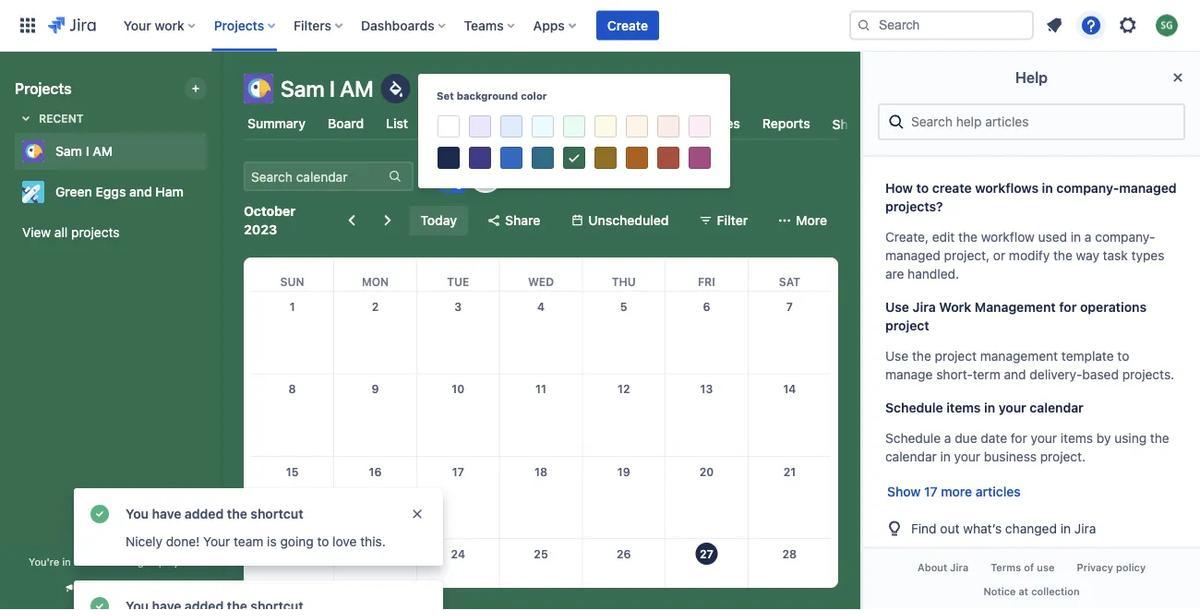 Task type: describe. For each thing, give the bounding box(es) containing it.
team
[[234, 534, 264, 549]]

collapse recent projects image
[[15, 107, 37, 129]]

short-
[[937, 367, 973, 382]]

schedule for schedule items in your calendar
[[886, 400, 943, 416]]

projects inside popup button
[[214, 18, 264, 33]]

shortcut
[[251, 506, 303, 522]]

shortcuts
[[833, 116, 892, 131]]

0 horizontal spatial items
[[947, 400, 981, 416]]

fri link
[[694, 258, 719, 291]]

manage
[[886, 367, 933, 382]]

or
[[993, 248, 1006, 263]]

light-blue radio
[[498, 113, 525, 140]]

terms of use
[[991, 562, 1055, 574]]

dashboards
[[361, 18, 435, 33]]

teams button
[[459, 11, 522, 40]]

am inside sam i am link
[[93, 144, 113, 159]]

purple image
[[469, 147, 491, 169]]

help image
[[1080, 14, 1103, 36]]

grid containing sun
[[251, 258, 831, 610]]

tab list containing calendar
[[233, 107, 926, 140]]

your work button
[[118, 11, 203, 40]]

unscheduled
[[588, 213, 669, 228]]

add to starred image
[[201, 181, 223, 203]]

in inside how to create workflows in company-managed projects?
[[1042, 181, 1053, 196]]

11
[[536, 383, 547, 396]]

orange image
[[626, 147, 648, 169]]

notice at collection
[[984, 585, 1080, 597]]

4
[[537, 300, 545, 313]]

board
[[328, 116, 364, 131]]

dark radio
[[435, 144, 463, 172]]

in inside create, edit the workflow used in a company- managed project, or modify the way task types are handled.
[[1071, 229, 1081, 245]]

at
[[1019, 585, 1029, 597]]

out
[[940, 521, 960, 536]]

sam i am inside sam i am link
[[55, 144, 113, 159]]

the inside the use the project management template to manage short-term and delivery-based projects.
[[912, 349, 932, 364]]

use jira work management for operations project
[[886, 300, 1147, 333]]

october 2023
[[244, 204, 296, 237]]

white image
[[438, 115, 460, 138]]

25
[[534, 548, 548, 561]]

notice at collection link
[[973, 580, 1091, 603]]

project inside the use the project management template to manage short-term and delivery-based projects.
[[935, 349, 977, 364]]

settings image
[[1117, 14, 1139, 36]]

0 horizontal spatial a
[[74, 556, 79, 568]]

blue radio
[[498, 144, 525, 172]]

light yellow image
[[595, 115, 617, 138]]

done!
[[166, 534, 200, 549]]

schedule items in your calendar
[[886, 400, 1084, 416]]

light-orange radio
[[623, 113, 651, 140]]

workflow
[[981, 229, 1035, 245]]

1 horizontal spatial calendar
[[1030, 400, 1084, 416]]

term
[[973, 367, 1001, 382]]

to inside the use the project management template to manage short-term and delivery-based projects.
[[1118, 349, 1130, 364]]

close image
[[1167, 66, 1189, 89]]

company- inside how to create workflows in company-managed projects?
[[1057, 181, 1119, 196]]

row containing 15
[[251, 457, 831, 539]]

0 horizontal spatial and
[[129, 184, 152, 199]]

25 link
[[526, 539, 556, 569]]

13
[[700, 383, 713, 396]]

about jira button
[[907, 557, 980, 580]]

16 link
[[361, 457, 390, 487]]

sun link
[[277, 258, 308, 291]]

list link
[[382, 107, 412, 140]]

way
[[1076, 248, 1100, 263]]

use the project management template to manage short-term and delivery-based projects.
[[886, 349, 1175, 382]]

2 link
[[361, 292, 390, 321]]

notifications image
[[1043, 14, 1066, 36]]

date
[[981, 431, 1007, 446]]

add to starred image
[[201, 140, 223, 163]]

red radio
[[655, 144, 682, 172]]

2 horizontal spatial your
[[1031, 431, 1057, 446]]

0 horizontal spatial i
[[86, 144, 89, 159]]

due
[[955, 431, 977, 446]]

template
[[1062, 349, 1114, 364]]

and inside the use the project management template to manage short-term and delivery-based projects.
[[1004, 367, 1026, 382]]

11 link
[[526, 375, 556, 404]]

pages link
[[638, 107, 683, 140]]

1 horizontal spatial your
[[203, 534, 230, 549]]

timeline
[[508, 116, 559, 131]]

dashboards button
[[356, 11, 453, 40]]

jira for about jira
[[950, 562, 969, 574]]

going
[[280, 534, 314, 549]]

28
[[783, 548, 797, 561]]

orange radio
[[623, 144, 651, 172]]

light-yellow radio
[[592, 113, 620, 140]]

green image
[[564, 148, 585, 170]]

17 inside button
[[924, 484, 938, 500]]

9
[[372, 383, 379, 396]]

15
[[286, 465, 299, 478]]

filter button
[[687, 206, 759, 235]]

projects?
[[886, 199, 943, 214]]

teal radio
[[529, 144, 557, 172]]

23 link
[[361, 539, 390, 569]]

sat
[[779, 275, 801, 288]]

0 horizontal spatial project
[[159, 556, 193, 568]]

nicely
[[126, 534, 162, 549]]

appswitcher icon image
[[17, 14, 39, 36]]

your profile and settings image
[[1156, 14, 1178, 36]]

types
[[1132, 248, 1165, 263]]

dismiss image
[[410, 507, 425, 522]]

wed
[[528, 275, 554, 288]]

of
[[1024, 562, 1034, 574]]

27 link
[[692, 539, 722, 569]]

using
[[1115, 431, 1147, 446]]

in up date
[[984, 400, 996, 416]]

yellow image
[[595, 147, 617, 169]]

previous month image
[[341, 210, 363, 232]]

0 vertical spatial sam
[[281, 76, 325, 102]]

summary link
[[244, 107, 309, 140]]

in right changed
[[1061, 521, 1071, 536]]

3 link
[[443, 292, 473, 321]]

reports link
[[759, 107, 814, 140]]

feedback
[[109, 582, 158, 595]]

forms link
[[578, 107, 623, 140]]

white radio
[[435, 113, 463, 140]]

banner containing your work
[[0, 0, 1200, 52]]

create
[[607, 18, 648, 33]]

9 link
[[361, 375, 390, 404]]

purple radio
[[466, 144, 494, 172]]

17 link
[[443, 457, 473, 487]]

light blue image
[[500, 115, 523, 138]]

light teal image
[[532, 115, 554, 138]]

row containing sun
[[251, 258, 831, 291]]

operations
[[1080, 300, 1147, 315]]

unscheduled image
[[570, 213, 585, 228]]

schedule for schedule a due date for your items by using the calendar in your business project.
[[886, 431, 941, 446]]

a inside schedule a due date for your items by using the calendar in your business project.
[[945, 431, 952, 446]]

green radio
[[561, 144, 588, 173]]

create project image
[[188, 81, 203, 96]]

create,
[[886, 229, 929, 245]]

blue image
[[500, 147, 523, 169]]

light purple image
[[469, 115, 491, 138]]

projects button
[[208, 11, 283, 40]]

wed link
[[524, 258, 558, 291]]

19 link
[[609, 457, 639, 487]]

recent
[[39, 112, 84, 125]]

2 vertical spatial managed
[[111, 556, 156, 568]]

for for date
[[1011, 431, 1028, 446]]

your work
[[124, 18, 184, 33]]

dark image
[[438, 147, 460, 169]]

more
[[796, 213, 827, 228]]

this.
[[360, 534, 386, 549]]

12
[[618, 383, 630, 396]]

you have added the shortcut
[[126, 506, 303, 522]]



Task type: locate. For each thing, give the bounding box(es) containing it.
about jira
[[918, 562, 969, 574]]

timeline link
[[504, 107, 563, 140]]

find out what's changed in jira
[[911, 521, 1096, 536]]

light magenta image
[[689, 115, 711, 138]]

in right workflows
[[1042, 181, 1053, 196]]

26
[[617, 548, 631, 561]]

a inside create, edit the workflow used in a company- managed project, or modify the way task types are handled.
[[1085, 229, 1092, 245]]

modify
[[1009, 248, 1050, 263]]

2 horizontal spatial project
[[935, 349, 977, 364]]

the up manage
[[912, 349, 932, 364]]

row
[[251, 258, 831, 291], [251, 292, 831, 374], [251, 374, 831, 457], [251, 457, 831, 539], [251, 539, 831, 610]]

17 left more
[[924, 484, 938, 500]]

unscheduled button
[[559, 206, 680, 235]]

managed inside create, edit the workflow used in a company- managed project, or modify the way task types are handled.
[[886, 248, 941, 263]]

2 horizontal spatial jira
[[1075, 521, 1096, 536]]

8
[[289, 383, 296, 396]]

create
[[932, 181, 972, 196]]

row containing 22
[[251, 539, 831, 610]]

today button
[[409, 206, 468, 235]]

0 vertical spatial a
[[1085, 229, 1092, 245]]

1 horizontal spatial jira
[[950, 562, 969, 574]]

the up team
[[227, 506, 247, 522]]

your down 'you have added the shortcut'
[[203, 534, 230, 549]]

articles
[[976, 484, 1021, 500]]

1 vertical spatial to
[[1118, 349, 1130, 364]]

sam up summary
[[281, 76, 325, 102]]

1 vertical spatial a
[[945, 431, 952, 446]]

give
[[82, 582, 106, 595]]

0 horizontal spatial managed
[[111, 556, 156, 568]]

0 vertical spatial managed
[[1119, 181, 1177, 196]]

1 success image from the top
[[89, 503, 111, 525]]

schedule down manage
[[886, 400, 943, 416]]

sam i am up board on the left top
[[281, 76, 374, 102]]

0 vertical spatial schedule
[[886, 400, 943, 416]]

magenta radio
[[686, 144, 714, 172]]

2 vertical spatial jira
[[950, 562, 969, 574]]

jira image
[[48, 14, 96, 36], [48, 14, 96, 36]]

2 horizontal spatial a
[[1085, 229, 1092, 245]]

schedule left due
[[886, 431, 941, 446]]

items inside schedule a due date for your items by using the calendar in your business project.
[[1061, 431, 1093, 446]]

0 horizontal spatial your
[[124, 18, 151, 33]]

sam green image
[[434, 162, 464, 191]]

the inside schedule a due date for your items by using the calendar in your business project.
[[1150, 431, 1170, 446]]

0 horizontal spatial 17
[[452, 465, 464, 478]]

5
[[620, 300, 628, 313]]

1 link
[[278, 292, 307, 321]]

in up show 17 more articles
[[940, 449, 951, 464]]

use up manage
[[886, 349, 909, 364]]

give feedback button
[[52, 573, 169, 603]]

1 vertical spatial use
[[886, 349, 909, 364]]

10 link
[[443, 375, 473, 404]]

the right using
[[1150, 431, 1170, 446]]

filters button
[[288, 11, 350, 40]]

0 horizontal spatial your
[[954, 449, 981, 464]]

for inside use jira work management for operations project
[[1059, 300, 1077, 315]]

1 row from the top
[[251, 258, 831, 291]]

1 vertical spatial managed
[[886, 248, 941, 263]]

0 vertical spatial sam i am
[[281, 76, 374, 102]]

0 vertical spatial jira
[[913, 300, 936, 315]]

your left work
[[124, 18, 151, 33]]

search image
[[857, 18, 872, 33]]

jira right about
[[950, 562, 969, 574]]

1 horizontal spatial project
[[886, 318, 930, 333]]

success image down give
[[89, 596, 111, 610]]

show
[[887, 484, 921, 500]]

set background color image
[[385, 78, 407, 100]]

21
[[784, 465, 796, 478]]

shortcuts button
[[829, 107, 926, 140]]

4 link
[[526, 292, 556, 321]]

5 row from the top
[[251, 539, 831, 610]]

a left due
[[945, 431, 952, 446]]

1 vertical spatial jira
[[1075, 521, 1096, 536]]

your up date
[[999, 400, 1027, 416]]

managed inside how to create workflows in company-managed projects?
[[1119, 181, 1177, 196]]

1 vertical spatial your
[[203, 534, 230, 549]]

and down management
[[1004, 367, 1026, 382]]

to up based
[[1118, 349, 1130, 364]]

use inside use jira work management for operations project
[[886, 300, 910, 315]]

sam down recent
[[55, 144, 82, 159]]

0 vertical spatial am
[[340, 76, 374, 102]]

jira up privacy at the right bottom
[[1075, 521, 1096, 536]]

2 horizontal spatial to
[[1118, 349, 1130, 364]]

3 row from the top
[[251, 374, 831, 457]]

28 link
[[775, 539, 805, 569]]

your down due
[[954, 449, 981, 464]]

light-red radio
[[655, 113, 682, 140]]

1 use from the top
[[886, 300, 910, 315]]

1 vertical spatial and
[[1004, 367, 1026, 382]]

schedule inside schedule a due date for your items by using the calendar in your business project.
[[886, 431, 941, 446]]

handled.
[[908, 266, 959, 282]]

managed down the create,
[[886, 248, 941, 263]]

light-teal radio
[[529, 113, 557, 140]]

red image
[[657, 147, 680, 169]]

have
[[152, 506, 181, 522]]

project up the short- on the bottom of the page
[[935, 349, 977, 364]]

calendar inside schedule a due date for your items by using the calendar in your business project.
[[886, 449, 937, 464]]

light red image
[[657, 115, 680, 138]]

light-magenta radio
[[686, 113, 714, 140]]

board link
[[324, 107, 368, 140]]

success image
[[89, 503, 111, 525], [89, 596, 111, 610]]

items up due
[[947, 400, 981, 416]]

6 link
[[692, 292, 722, 321]]

0 horizontal spatial jira
[[913, 300, 936, 315]]

0 vertical spatial to
[[917, 181, 929, 196]]

project inside use jira work management for operations project
[[886, 318, 930, 333]]

projects up sidebar navigation image
[[214, 18, 264, 33]]

2 use from the top
[[886, 349, 909, 364]]

1 vertical spatial project
[[935, 349, 977, 364]]

ham
[[155, 184, 184, 199]]

i up board on the left top
[[330, 76, 335, 102]]

use for use jira work management for operations project
[[886, 300, 910, 315]]

0 vertical spatial projects
[[214, 18, 264, 33]]

reports
[[762, 116, 810, 131]]

am up board on the left top
[[340, 76, 374, 102]]

1 horizontal spatial managed
[[886, 248, 941, 263]]

schedule a due date for your items by using the calendar in your business project.
[[886, 431, 1170, 464]]

and left ham
[[129, 184, 152, 199]]

1
[[290, 300, 295, 313]]

0 vertical spatial company-
[[1057, 181, 1119, 196]]

18
[[535, 465, 548, 478]]

how to create workflows in company-managed projects?
[[886, 181, 1177, 214]]

0 vertical spatial i
[[330, 76, 335, 102]]

16
[[369, 465, 382, 478]]

calendar down delivery-
[[1030, 400, 1084, 416]]

privacy
[[1077, 562, 1113, 574]]

teal image
[[532, 147, 554, 169]]

grid
[[251, 258, 831, 610]]

magenta image
[[689, 147, 711, 169]]

1 horizontal spatial and
[[1004, 367, 1026, 382]]

1 horizontal spatial projects
[[214, 18, 264, 33]]

a up "way"
[[1085, 229, 1092, 245]]

add people image
[[475, 165, 497, 187]]

2 success image from the top
[[89, 596, 111, 610]]

policy
[[1116, 562, 1146, 574]]

jira left work
[[913, 300, 936, 315]]

1 schedule from the top
[[886, 400, 943, 416]]

Search calendar text field
[[246, 163, 386, 189]]

1 vertical spatial schedule
[[886, 431, 941, 446]]

0 vertical spatial calendar
[[1030, 400, 1084, 416]]

a left team- on the left of the page
[[74, 556, 79, 568]]

20 link
[[692, 457, 722, 487]]

light-green radio
[[561, 113, 588, 140]]

i up green
[[86, 144, 89, 159]]

0 horizontal spatial projects
[[15, 80, 72, 97]]

2 vertical spatial a
[[74, 556, 79, 568]]

4 row from the top
[[251, 457, 831, 539]]

sam i am down recent
[[55, 144, 113, 159]]

issues link
[[698, 107, 744, 140]]

5 link
[[609, 292, 639, 321]]

changed
[[1006, 521, 1057, 536]]

use inside the use the project management template to manage short-term and delivery-based projects.
[[886, 349, 909, 364]]

for up "business"
[[1011, 431, 1028, 446]]

success image left you
[[89, 503, 111, 525]]

21 link
[[775, 457, 805, 487]]

1 horizontal spatial for
[[1059, 300, 1077, 315]]

pages
[[642, 116, 679, 131]]

items
[[947, 400, 981, 416], [1061, 431, 1093, 446]]

2 schedule from the top
[[886, 431, 941, 446]]

1 vertical spatial sam
[[55, 144, 82, 159]]

more
[[941, 484, 972, 500]]

apps
[[533, 18, 565, 33]]

1 horizontal spatial sam i am
[[281, 76, 374, 102]]

yellow radio
[[592, 144, 620, 172]]

jira inside use jira work management for operations project
[[913, 300, 936, 315]]

show 17 more articles
[[887, 484, 1021, 500]]

in right the you're
[[62, 556, 71, 568]]

1 horizontal spatial your
[[999, 400, 1027, 416]]

tab list
[[233, 107, 926, 140]]

1 horizontal spatial to
[[917, 181, 929, 196]]

for inside schedule a due date for your items by using the calendar in your business project.
[[1011, 431, 1028, 446]]

1 horizontal spatial a
[[945, 431, 952, 446]]

1 vertical spatial items
[[1061, 431, 1093, 446]]

what's
[[963, 521, 1002, 536]]

Search field
[[850, 11, 1034, 40]]

to up projects?
[[917, 181, 929, 196]]

light orange image
[[626, 115, 648, 138]]

tue
[[447, 275, 469, 288]]

jira for use jira work management for operations project
[[913, 300, 936, 315]]

1 vertical spatial projects
[[15, 80, 72, 97]]

by
[[1097, 431, 1111, 446]]

projects up the collapse recent projects 'icon'
[[15, 80, 72, 97]]

0 horizontal spatial to
[[317, 534, 329, 549]]

1 horizontal spatial 17
[[924, 484, 938, 500]]

1 horizontal spatial sam
[[281, 76, 325, 102]]

1 vertical spatial 17
[[924, 484, 938, 500]]

the up project,
[[959, 229, 978, 245]]

company- up used on the top of page
[[1057, 181, 1119, 196]]

company- inside create, edit the workflow used in a company- managed project, or modify the way task types are handled.
[[1095, 229, 1156, 245]]

your
[[124, 18, 151, 33], [203, 534, 230, 549]]

2 row from the top
[[251, 292, 831, 374]]

1 vertical spatial am
[[93, 144, 113, 159]]

row containing 1
[[251, 292, 831, 374]]

light-purple radio
[[466, 113, 494, 140]]

apps button
[[528, 11, 583, 40]]

1 vertical spatial for
[[1011, 431, 1028, 446]]

0 vertical spatial project
[[886, 318, 930, 333]]

sidebar navigation image
[[201, 74, 242, 111]]

in inside schedule a due date for your items by using the calendar in your business project.
[[940, 449, 951, 464]]

am up green eggs and ham link
[[93, 144, 113, 159]]

view all projects link
[[15, 216, 207, 249]]

17
[[452, 465, 464, 478], [924, 484, 938, 500]]

teams
[[464, 18, 504, 33]]

and
[[129, 184, 152, 199], [1004, 367, 1026, 382]]

mon
[[362, 275, 389, 288]]

to left love
[[317, 534, 329, 549]]

0 horizontal spatial sam
[[55, 144, 82, 159]]

use down are
[[886, 300, 910, 315]]

show 17 more articles button
[[878, 481, 1030, 503]]

task
[[1103, 248, 1128, 263]]

mon link
[[358, 258, 393, 291]]

1 horizontal spatial i
[[330, 76, 335, 102]]

1 vertical spatial success image
[[89, 596, 111, 610]]

management
[[975, 300, 1056, 315]]

share
[[505, 213, 540, 228]]

1 vertical spatial calendar
[[886, 449, 937, 464]]

2 vertical spatial to
[[317, 534, 329, 549]]

managed up types
[[1119, 181, 1177, 196]]

1 vertical spatial sam i am
[[55, 144, 113, 159]]

row containing 8
[[251, 374, 831, 457]]

calendar up the show
[[886, 449, 937, 464]]

14
[[783, 383, 796, 396]]

2 vertical spatial project
[[159, 556, 193, 568]]

your up project.
[[1031, 431, 1057, 446]]

26 link
[[609, 539, 639, 569]]

to inside how to create workflows in company-managed projects?
[[917, 181, 929, 196]]

18 link
[[526, 457, 556, 487]]

0 vertical spatial for
[[1059, 300, 1077, 315]]

project up manage
[[886, 318, 930, 333]]

use
[[1037, 562, 1055, 574]]

summary
[[247, 116, 306, 131]]

15 link
[[278, 457, 307, 487]]

project,
[[944, 248, 990, 263]]

0 horizontal spatial for
[[1011, 431, 1028, 446]]

managed down the nicely
[[111, 556, 156, 568]]

you're in a team-managed project
[[29, 556, 193, 568]]

7
[[787, 300, 793, 313]]

light green image
[[563, 115, 585, 138]]

1 horizontal spatial am
[[340, 76, 374, 102]]

share button
[[476, 206, 552, 235]]

help
[[1016, 69, 1048, 86]]

schedule
[[886, 400, 943, 416], [886, 431, 941, 446]]

12 link
[[609, 375, 639, 404]]

next month image
[[377, 210, 399, 232]]

Search help articles field
[[906, 105, 1176, 138]]

2 horizontal spatial managed
[[1119, 181, 1177, 196]]

for for management
[[1059, 300, 1077, 315]]

in up "way"
[[1071, 229, 1081, 245]]

0 vertical spatial your
[[999, 400, 1027, 416]]

2 vertical spatial your
[[954, 449, 981, 464]]

company- up the 'task'
[[1095, 229, 1156, 245]]

0 vertical spatial use
[[886, 300, 910, 315]]

the down used on the top of page
[[1054, 248, 1073, 263]]

project down the done!
[[159, 556, 193, 568]]

use for use the project management template to manage short-term and delivery-based projects.
[[886, 349, 909, 364]]

1 horizontal spatial items
[[1061, 431, 1093, 446]]

0 horizontal spatial calendar
[[886, 449, 937, 464]]

used
[[1038, 229, 1067, 245]]

banner
[[0, 0, 1200, 52]]

27
[[700, 548, 714, 561]]

1 vertical spatial your
[[1031, 431, 1057, 446]]

0 horizontal spatial am
[[93, 144, 113, 159]]

1 vertical spatial i
[[86, 144, 89, 159]]

0 vertical spatial your
[[124, 18, 151, 33]]

0 vertical spatial items
[[947, 400, 981, 416]]

0 vertical spatial 17
[[452, 465, 464, 478]]

17 up 24 link
[[452, 465, 464, 478]]

i
[[330, 76, 335, 102], [86, 144, 89, 159]]

primary element
[[11, 0, 850, 51]]

items up project.
[[1061, 431, 1093, 446]]

your inside popup button
[[124, 18, 151, 33]]

0 vertical spatial success image
[[89, 503, 111, 525]]

business
[[984, 449, 1037, 464]]

1 vertical spatial company-
[[1095, 229, 1156, 245]]

jira inside button
[[950, 562, 969, 574]]

for left operations
[[1059, 300, 1077, 315]]

20
[[700, 465, 714, 478]]

0 horizontal spatial sam i am
[[55, 144, 113, 159]]

green eggs and ham
[[55, 184, 184, 199]]

0 vertical spatial and
[[129, 184, 152, 199]]



Task type: vqa. For each thing, say whether or not it's contained in the screenshot.
2nd Add to Starred icon
no



